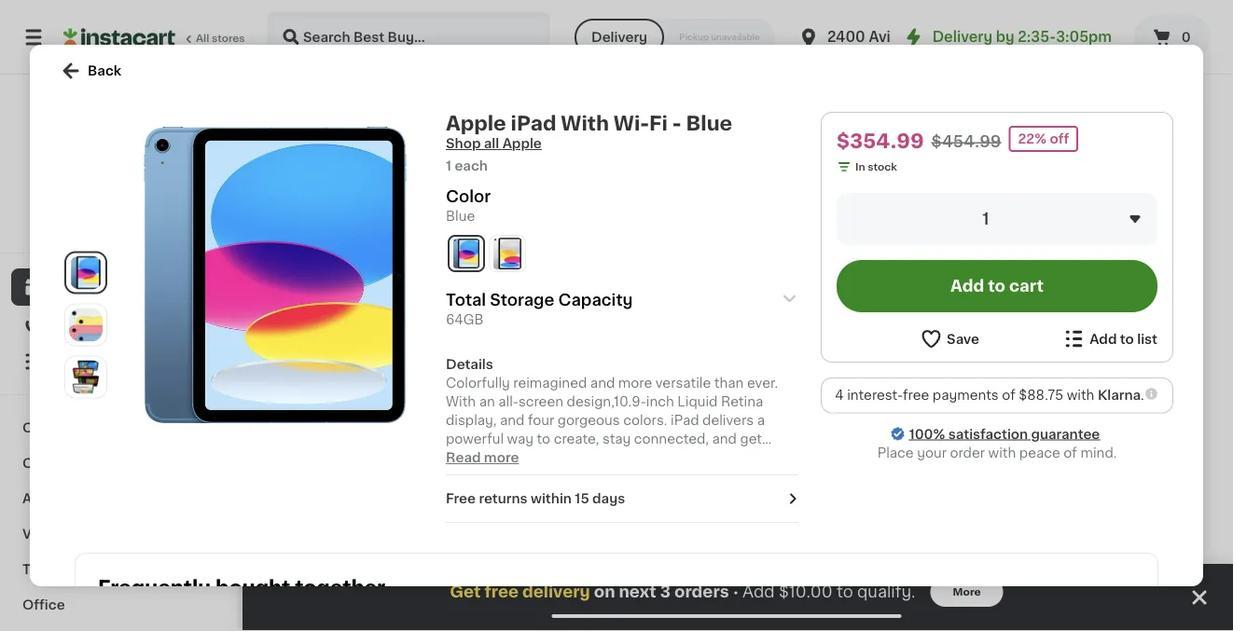 Task type: locate. For each thing, give the bounding box(es) containing it.
delivery inside button
[[592, 31, 648, 44]]

days
[[593, 493, 626, 506]]

add to list button
[[1063, 328, 1158, 351]]

to inside apple usb-c to magsafe 3 charging cable for macbook pro - white - 6.6'
[[370, 295, 383, 308]]

to down four
[[537, 433, 551, 446]]

blue down color
[[446, 210, 475, 223]]

enlarge other computers & tablets apple ipad with wi-fi - blue hero (opens in a new tab) image
[[69, 256, 103, 290]]

$85.98 original price: $155.98 element
[[653, 268, 824, 292]]

- inside apple ipad with wi-fi - blue blue, 64gb, 3 total options
[[610, 295, 616, 308]]

blue down service type group
[[687, 113, 733, 133]]

in
[[856, 162, 866, 172]]

office link
[[11, 588, 227, 624]]

shop up each
[[446, 137, 481, 150]]

$ inside $ 94 apple air tag 4
[[1029, 271, 1036, 281]]

within
[[531, 493, 572, 506]]

0 horizontal spatial 100%
[[48, 226, 76, 237]]

2:35-
[[1019, 30, 1057, 44]]

3 inside the 'treatment tracker modal' dialog
[[661, 585, 671, 601]]

1 horizontal spatial tv
[[778, 313, 795, 326]]

than
[[715, 377, 744, 390]]

0 vertical spatial best
[[280, 30, 328, 50]]

0 horizontal spatial of
[[1003, 389, 1016, 402]]

& left the home
[[43, 564, 54, 577]]

delivery
[[933, 30, 993, 44], [592, 31, 648, 44]]

video
[[22, 528, 61, 541]]

pro inside apple usb-c to magsafe 3 charging cable for macbook pro - white - 6.6'
[[345, 332, 367, 345]]

0 vertical spatial and
[[591, 377, 615, 390]]

apple down cart
[[1025, 295, 1064, 308]]

3 for free
[[661, 585, 671, 601]]

1 vertical spatial of
[[1064, 447, 1078, 460]]

and up design,10.9-
[[591, 377, 615, 390]]

best inside best buy link
[[89, 186, 120, 199]]

2 item carousel region from the top
[[280, 395, 1197, 632]]

1 horizontal spatial 4
[[1025, 313, 1032, 323]]

with inside apple ipad with wi-fi - blue shop all apple 1 each
[[561, 113, 609, 133]]

satisfaction down pricing at top
[[79, 226, 141, 237]]

add down 0 button
[[1154, 105, 1182, 118]]

0 horizontal spatial best
[[89, 186, 120, 199]]

satisfaction up place your order with peace of mind.
[[949, 428, 1029, 441]]

1 vertical spatial tv
[[22, 564, 40, 577]]

wi- down delivery button
[[614, 113, 650, 133]]

cables
[[22, 457, 70, 470]]

0 vertical spatial 1
[[446, 160, 452, 173]]

0 vertical spatial satisfaction
[[79, 226, 141, 237]]

a
[[758, 414, 765, 427]]

guarantee down policy on the top left of the page
[[144, 226, 198, 237]]

enlarge other computers & tablets apple ipad with wi-fi - blue unknown (opens in a new tab) image
[[69, 361, 103, 394]]

3 right the next in the bottom right of the page
[[661, 585, 671, 601]]

for inside apple second generation pencil for ipad pro
[[882, 313, 901, 326]]

0 vertical spatial view
[[981, 34, 1014, 47]]

wi- inside apple ipad with wi-fi - blue shop all apple 1 each
[[614, 113, 650, 133]]

ipad up apple
[[511, 113, 557, 133]]

1 vertical spatial and
[[500, 414, 525, 427]]

0 vertical spatial tv
[[778, 313, 795, 326]]

place your order with peace of mind.
[[878, 447, 1118, 460]]

1 vertical spatial 100%
[[910, 428, 946, 441]]

apple for apple second generation pencil for ipad pro
[[839, 295, 877, 308]]

- up details button
[[610, 295, 616, 308]]

details
[[446, 358, 494, 371]]

ever.
[[748, 377, 779, 390]]

4 down cart
[[1025, 313, 1032, 323]]

1 vertical spatial view
[[63, 208, 89, 218]]

1 horizontal spatial 1
[[983, 211, 990, 227]]

0 vertical spatial guarantee
[[144, 226, 198, 237]]

0 vertical spatial &
[[102, 422, 113, 435]]

2 vertical spatial 3
[[661, 585, 671, 601]]

0 horizontal spatial delivery
[[592, 31, 648, 44]]

for up white
[[397, 313, 415, 326]]

with
[[561, 113, 609, 133], [540, 295, 570, 308], [446, 396, 476, 409]]

for down second at the right of the page
[[882, 313, 901, 326]]

0 horizontal spatial 94
[[850, 270, 877, 289]]

add up generation
[[951, 279, 985, 294]]

2 horizontal spatial 3
[[661, 585, 671, 601]]

•
[[733, 585, 739, 600]]

0 vertical spatial 4
[[1025, 313, 1032, 323]]

free inside the 'treatment tracker modal' dialog
[[485, 585, 519, 601]]

0 horizontal spatial &
[[43, 564, 54, 577]]

99 for 354
[[519, 271, 533, 281]]

1 horizontal spatial satisfaction
[[949, 428, 1029, 441]]

blue inside apple ipad with wi-fi - blue shop all apple 1 each
[[687, 113, 733, 133]]

to right c
[[370, 295, 383, 308]]

1 vertical spatial 1
[[983, 211, 990, 227]]

99 inside $ 54 99
[[320, 271, 334, 281]]

add button up $454.99
[[933, 94, 1005, 128]]

1 vertical spatial all
[[484, 137, 500, 150]]

blue inside apple ipad with wi-fi - blue blue, 64gb, 3 total options
[[466, 313, 495, 326]]

0 horizontal spatial and
[[500, 414, 525, 427]]

colorfully reimagined and more versatile than ever. with an all-screen design,10.9-inch liquid retina display, and four gorgeous colors. ipad delivers a powerful way to create, stay connected, and get things done. model number: mpq13ll/a
[[446, 377, 779, 465]]

view
[[981, 34, 1014, 47], [63, 208, 89, 218], [984, 407, 1017, 420]]

of up view all (10+)
[[1003, 389, 1016, 402]]

enlarge other computers & tablets apple ipad with wi-fi - blue unknown (opens in a new tab) image
[[69, 308, 103, 342]]

3 inside apple usb-c to magsafe 3 charging cable for macbook pro - white - 6.6'
[[280, 313, 289, 326]]

pro
[[936, 313, 958, 326], [345, 332, 367, 345]]

apple inside apple ipad with wi-fi - blue shop all apple 1 each
[[446, 113, 507, 133]]

100% satisfaction guarantee inside button
[[48, 226, 198, 237]]

3 up macbook
[[280, 313, 289, 326]]

1 horizontal spatial 100% satisfaction guarantee
[[910, 428, 1101, 441]]

- down cable
[[371, 332, 376, 345]]

99 inside $ 354 99
[[519, 271, 533, 281]]

treatment tracker modal dialog
[[243, 565, 1234, 632]]

buy up policy on the top left of the page
[[123, 186, 149, 199]]

blue image
[[450, 237, 484, 271]]

0 horizontal spatial 4
[[836, 389, 844, 402]]

with up display,
[[446, 396, 476, 409]]

0 horizontal spatial buy
[[52, 318, 79, 331]]

view inside 'popup button'
[[981, 34, 1014, 47]]

order
[[951, 447, 986, 460]]

view all (10+) button
[[977, 395, 1092, 432]]

2 vertical spatial and
[[713, 433, 737, 446]]

add right •
[[743, 585, 775, 601]]

22% off
[[1019, 133, 1070, 146]]

0 vertical spatial shop
[[446, 137, 481, 150]]

all for best sellers
[[1017, 34, 1032, 47]]

1 vertical spatial shop
[[52, 281, 87, 294]]

best left the sellers
[[280, 30, 328, 50]]

charging
[[292, 313, 352, 326]]

& for computers
[[102, 422, 113, 435]]

ipad down liquid
[[671, 414, 700, 427]]

apple down 354
[[466, 295, 505, 308]]

item carousel region
[[280, 21, 1197, 380], [280, 395, 1197, 632]]

fi inside apple ipad with wi-fi - blue shop all apple 1 each
[[650, 113, 668, 133]]

94 for $ 94 apple air tag 4
[[1036, 270, 1063, 289]]

trending
[[280, 404, 372, 423]]

apple for apple usb-c to magsafe 3 charging cable for macbook pro - white - 6.6'
[[280, 295, 318, 308]]

3 add button from the left
[[1119, 94, 1191, 128]]

total
[[446, 293, 486, 308]]

1 vertical spatial with
[[989, 447, 1017, 460]]

details button
[[446, 356, 799, 374]]

3 for usb-
[[280, 313, 289, 326]]

1 vertical spatial satisfaction
[[949, 428, 1029, 441]]

to inside button
[[1121, 333, 1135, 346]]

to inside colorfully reimagined and more versatile than ever. with an all-screen design,10.9-inch liquid retina display, and four gorgeous colors. ipad delivers a powerful way to create, stay connected, and get things done. model number: mpq13ll/a
[[537, 433, 551, 446]]

2 $ from the left
[[470, 271, 477, 281]]

with for apple ipad with wi-fi - blue shop all apple 1 each
[[561, 113, 609, 133]]

your
[[918, 447, 947, 460]]

to inside the 'treatment tracker modal' dialog
[[837, 585, 854, 601]]

1 94 from the left
[[850, 270, 877, 289]]

to left cart
[[989, 279, 1006, 294]]

apple down 54
[[280, 295, 318, 308]]

fi for apple ipad with wi-fi - blue blue, 64gb, 3 total options
[[595, 295, 607, 308]]

returns
[[479, 493, 528, 506]]

100% up enlarge other computers & tablets apple ipad with wi-fi - blue hero (opens in a new tab) icon
[[48, 226, 76, 237]]

None search field
[[267, 11, 551, 63]]

more
[[619, 377, 653, 390], [484, 452, 519, 465]]

with down $354.99 original price: $454.99 element on the top
[[540, 295, 570, 308]]

add inside the 'treatment tracker modal' dialog
[[743, 585, 775, 601]]

pro down cable
[[345, 332, 367, 345]]

mind.
[[1081, 447, 1118, 460]]

0 vertical spatial more
[[619, 377, 653, 390]]

buy it again
[[52, 318, 131, 331]]

1 vertical spatial fi
[[595, 295, 607, 308]]

1 vertical spatial wi-
[[573, 295, 595, 308]]

add to cart button
[[837, 260, 1158, 313]]

payments
[[933, 389, 999, 402]]

100% inside 'link'
[[910, 428, 946, 441]]

smart
[[707, 313, 747, 326]]

trending now
[[280, 404, 423, 423]]

1 horizontal spatial 99
[[519, 271, 533, 281]]

service type group
[[575, 19, 776, 56]]

apple up pencil
[[839, 295, 877, 308]]

view pricing policy link
[[63, 205, 175, 220]]

for
[[397, 313, 415, 326], [882, 313, 901, 326]]

delivers
[[703, 414, 754, 427]]

1 horizontal spatial delivery
[[933, 30, 993, 44]]

apple up each
[[446, 113, 507, 133]]

2 horizontal spatial &
[[102, 422, 113, 435]]

more down details button
[[619, 377, 653, 390]]

1 $ from the left
[[284, 271, 291, 281]]

pro up 'save' button
[[936, 313, 958, 326]]

1 item carousel region from the top
[[280, 21, 1197, 380]]

0 vertical spatial wi-
[[614, 113, 650, 133]]

each
[[455, 160, 488, 173]]

free left payments
[[904, 389, 930, 402]]

wi- inside apple ipad with wi-fi - blue blue, 64gb, 3 total options
[[573, 295, 595, 308]]

tv down series
[[778, 313, 795, 326]]

add down 'tag'
[[1090, 333, 1118, 346]]

- inside apple ipad with wi-fi - blue shop all apple 1 each
[[673, 113, 682, 133]]

2 vertical spatial view
[[984, 407, 1017, 420]]

fi inside apple ipad with wi-fi - blue blue, 64gb, 3 total options
[[595, 295, 607, 308]]

0 horizontal spatial free
[[485, 585, 519, 601]]

0 horizontal spatial 99
[[320, 271, 334, 281]]

fi for apple ipad with wi-fi - blue shop all apple 1 each
[[650, 113, 668, 133]]

delivery for delivery
[[592, 31, 648, 44]]

0 vertical spatial fi
[[650, 113, 668, 133]]

& left tablets
[[102, 422, 113, 435]]

other computers & tablets apple ipad with wi-fi - blue hero image
[[127, 127, 424, 424]]

0 vertical spatial free
[[904, 389, 930, 402]]

apple ipad with wi-fi - blue blue, 64gb, 3 total options
[[466, 295, 616, 342]]

2 vertical spatial all
[[1020, 407, 1035, 420]]

satisfaction inside 100% satisfaction guarantee button
[[79, 226, 141, 237]]

1 horizontal spatial 3
[[531, 331, 538, 342]]

video games
[[22, 528, 112, 541]]

100% up your
[[910, 428, 946, 441]]

read
[[446, 452, 481, 465]]

3 left total
[[531, 331, 538, 342]]

silver image
[[490, 236, 526, 272]]

cart
[[1010, 279, 1044, 294]]

item carousel region containing best sellers
[[280, 21, 1197, 380]]

1 horizontal spatial for
[[882, 313, 901, 326]]

1 horizontal spatial free
[[904, 389, 930, 402]]

0 horizontal spatial wi-
[[573, 295, 595, 308]]

1 horizontal spatial more
[[619, 377, 653, 390]]

& inside cables & chargers link
[[73, 457, 84, 470]]

2 for from the left
[[882, 313, 901, 326]]

pencil
[[839, 313, 879, 326]]

100% satisfaction guarantee down view pricing policy link
[[48, 226, 198, 237]]

guarantee inside 100% satisfaction guarantee 'link'
[[1032, 428, 1101, 441]]

add inside button
[[1090, 333, 1118, 346]]

2 horizontal spatial and
[[713, 433, 737, 446]]

2 99 from the left
[[519, 271, 533, 281]]

1 horizontal spatial add button
[[933, 94, 1005, 128]]

1 horizontal spatial &
[[73, 457, 84, 470]]

1 horizontal spatial of
[[1064, 447, 1078, 460]]

more down way
[[484, 452, 519, 465]]

1 horizontal spatial pro
[[936, 313, 958, 326]]

guarantee
[[144, 226, 198, 237], [1032, 428, 1101, 441]]

1 vertical spatial more
[[484, 452, 519, 465]]

view all (30+)
[[981, 34, 1072, 47]]

all
[[1017, 34, 1032, 47], [484, 137, 500, 150], [1020, 407, 1035, 420]]

all inside apple ipad with wi-fi - blue shop all apple 1 each
[[484, 137, 500, 150]]

apple inside apple usb-c to magsafe 3 charging cable for macbook pro - white - 6.6'
[[280, 295, 318, 308]]

item carousel region containing trending now
[[280, 395, 1197, 632]]

wi- up options
[[573, 295, 595, 308]]

94 for $ 94
[[850, 270, 877, 289]]

2 vertical spatial with
[[446, 396, 476, 409]]

- right white
[[421, 332, 427, 345]]

and down delivers at bottom
[[713, 433, 737, 446]]

buy left it
[[52, 318, 79, 331]]

1 vertical spatial &
[[73, 457, 84, 470]]

$ for 354
[[470, 271, 477, 281]]

guarantee down (10+)
[[1032, 428, 1101, 441]]

add button for 94
[[1119, 94, 1191, 128]]

view pricing policy
[[63, 208, 163, 218]]

delivery button
[[575, 19, 665, 56]]

$94.99 original price: $134.99 element
[[839, 268, 1010, 292]]

frequently bought together
[[98, 578, 386, 598]]

0 horizontal spatial with
[[989, 447, 1017, 460]]

1 horizontal spatial and
[[591, 377, 615, 390]]

more inside colorfully reimagined and more versatile than ever. with an all-screen design,10.9-inch liquid retina display, and four gorgeous colors. ipad delivers a powerful way to create, stay connected, and get things done. model number: mpq13ll/a
[[619, 377, 653, 390]]

1 vertical spatial best
[[89, 186, 120, 199]]

with down 100% satisfaction guarantee 'link'
[[989, 447, 1017, 460]]

$ inside $ 54 99
[[284, 271, 291, 281]]

0 vertical spatial 100%
[[48, 226, 76, 237]]

best buy logo image
[[78, 97, 160, 179]]

1 horizontal spatial 100%
[[910, 428, 946, 441]]

1 vertical spatial blue
[[446, 210, 475, 223]]

cables & chargers link
[[11, 446, 227, 482]]

buy
[[123, 186, 149, 199], [52, 318, 79, 331]]

1 99 from the left
[[320, 271, 334, 281]]

0 vertical spatial blue
[[687, 113, 733, 133]]

0 vertical spatial with
[[1068, 389, 1095, 402]]

$354.99
[[837, 131, 925, 151]]

ipad down second at the right of the page
[[904, 313, 932, 326]]

tv inside insignia class f20 series led hd smart fire tv
[[778, 313, 795, 326]]

0 vertical spatial all
[[1017, 34, 1032, 47]]

0 vertical spatial of
[[1003, 389, 1016, 402]]

tv down video on the bottom of page
[[22, 564, 40, 577]]

0 vertical spatial with
[[561, 113, 609, 133]]

0 horizontal spatial for
[[397, 313, 415, 326]]

2 vertical spatial blue
[[466, 313, 495, 326]]

more button
[[931, 578, 1004, 608]]

shop up it
[[52, 281, 87, 294]]

add down delivery button
[[596, 105, 623, 118]]

tv
[[778, 313, 795, 326], [22, 564, 40, 577]]

add button down 0 button
[[1119, 94, 1191, 128]]

0 horizontal spatial shop
[[52, 281, 87, 294]]

apple inside apple second generation pencil for ipad pro
[[839, 295, 877, 308]]

retina
[[722, 396, 764, 409]]

all stores link
[[63, 11, 246, 63]]

1 vertical spatial buy
[[52, 318, 79, 331]]

get
[[741, 433, 763, 446]]

1 vertical spatial 4
[[836, 389, 844, 402]]

computers & tablets
[[22, 422, 165, 435]]

1 vertical spatial guarantee
[[1032, 428, 1101, 441]]

0 horizontal spatial add button
[[560, 94, 632, 128]]

with inside apple ipad with wi-fi - blue blue, 64gb, 3 total options
[[540, 295, 570, 308]]

0 horizontal spatial pro
[[345, 332, 367, 345]]

to right $10.00
[[837, 585, 854, 601]]

94 inside $ 94 apple air tag 4
[[1036, 270, 1063, 289]]

$ inside $ 94
[[843, 271, 850, 281]]

2 vertical spatial &
[[43, 564, 54, 577]]

0 vertical spatial 100% satisfaction guarantee
[[48, 226, 198, 237]]

instacart logo image
[[63, 26, 175, 49]]

99 right 54
[[320, 271, 334, 281]]

cable
[[355, 313, 394, 326]]

0 horizontal spatial tv
[[22, 564, 40, 577]]

of left the mind.
[[1064, 447, 1078, 460]]

1 vertical spatial pro
[[345, 332, 367, 345]]

$94.99 original price: $104.99 element
[[1025, 268, 1197, 292]]

1 for from the left
[[397, 313, 415, 326]]

and down all-
[[500, 414, 525, 427]]

all inside popup button
[[1020, 407, 1035, 420]]

wi- for apple ipad with wi-fi - blue shop all apple 1 each
[[614, 113, 650, 133]]

0 horizontal spatial fi
[[595, 295, 607, 308]]

blue up blue, at the bottom of page
[[466, 313, 495, 326]]

& inside the 'tv & home theatre' link
[[43, 564, 54, 577]]

add button down delivery button
[[560, 94, 632, 128]]

free right get
[[485, 585, 519, 601]]

1 vertical spatial free
[[485, 585, 519, 601]]

64gb,
[[495, 331, 529, 342]]

with down delivery button
[[561, 113, 609, 133]]

blue inside color blue
[[446, 210, 475, 223]]

product group
[[280, 89, 451, 364], [466, 89, 638, 344], [839, 89, 1010, 329], [1025, 89, 1197, 325], [280, 462, 451, 632], [466, 462, 638, 632], [653, 462, 824, 632]]

1 horizontal spatial 94
[[1036, 270, 1063, 289]]

all stores
[[196, 33, 245, 43]]

klarna
[[1099, 389, 1142, 402]]

0 vertical spatial pro
[[936, 313, 958, 326]]

0 horizontal spatial 3
[[280, 313, 289, 326]]

&
[[102, 422, 113, 435], [73, 457, 84, 470], [43, 564, 54, 577]]

- down service type group
[[673, 113, 682, 133]]

2 94 from the left
[[1036, 270, 1063, 289]]

0 vertical spatial 3
[[280, 313, 289, 326]]

to inside button
[[989, 279, 1006, 294]]

& inside computers & tablets link
[[102, 422, 113, 435]]

ipad down $ 354 99
[[508, 295, 536, 308]]

apple for apple ipad with wi-fi - blue blue, 64gb, 3 total options
[[466, 295, 505, 308]]

1 field
[[837, 193, 1158, 245]]

99 up storage
[[519, 271, 533, 281]]

fi down service type group
[[650, 113, 668, 133]]

.
[[1142, 389, 1145, 402]]

powerful
[[446, 433, 504, 446]]

ipad inside apple second generation pencil for ipad pro
[[904, 313, 932, 326]]

ipad inside colorfully reimagined and more versatile than ever. with an all-screen design,10.9-inch liquid retina display, and four gorgeous colors. ipad delivers a powerful way to create, stay connected, and get things done. model number: mpq13ll/a
[[671, 414, 700, 427]]

add button
[[560, 94, 632, 128], [933, 94, 1005, 128], [1119, 94, 1191, 128]]

0 horizontal spatial satisfaction
[[79, 226, 141, 237]]

1 add button from the left
[[560, 94, 632, 128]]

& right cables
[[73, 457, 84, 470]]

with up (10+)
[[1068, 389, 1095, 402]]

3 $ from the left
[[843, 271, 850, 281]]

apple inside apple ipad with wi-fi - blue blue, 64gb, 3 total options
[[466, 295, 505, 308]]

$ inside $ 354 99
[[470, 271, 477, 281]]

1 inside apple ipad with wi-fi - blue shop all apple 1 each
[[446, 160, 452, 173]]

& for cables
[[73, 457, 84, 470]]

1 up add to cart
[[983, 211, 990, 227]]

1 left each
[[446, 160, 452, 173]]

1 horizontal spatial wi-
[[614, 113, 650, 133]]

$454.99
[[932, 134, 1002, 150]]

3:05pm
[[1057, 30, 1113, 44]]

ipad inside apple ipad with wi-fi - blue blue, 64gb, 3 total options
[[508, 295, 536, 308]]

1 vertical spatial with
[[540, 295, 570, 308]]

add button inside product group
[[560, 94, 632, 128]]

1 horizontal spatial guarantee
[[1032, 428, 1101, 441]]

connected,
[[635, 433, 709, 446]]

best up pricing at top
[[89, 186, 120, 199]]

4 $ from the left
[[1029, 271, 1036, 281]]

$134.99
[[901, 276, 953, 289]]

100% satisfaction guarantee up place your order with peace of mind.
[[910, 428, 1101, 441]]

view inside popup button
[[984, 407, 1017, 420]]

to left list
[[1121, 333, 1135, 346]]

2 horizontal spatial add button
[[1119, 94, 1191, 128]]

product group containing 354
[[466, 89, 638, 344]]

4 left interest-
[[836, 389, 844, 402]]

fi up options
[[595, 295, 607, 308]]

all inside 'popup button'
[[1017, 34, 1032, 47]]

$ for apple air tag
[[1029, 271, 1036, 281]]



Task type: describe. For each thing, give the bounding box(es) containing it.
total
[[540, 331, 565, 342]]

ipad inside apple ipad with wi-fi - blue shop all apple 1 each
[[511, 113, 557, 133]]

1 horizontal spatial with
[[1068, 389, 1095, 402]]

0 button
[[1135, 15, 1212, 60]]

peace
[[1020, 447, 1061, 460]]

read more
[[446, 452, 519, 465]]

blue for apple ipad with wi-fi - blue shop all apple 1 each
[[687, 113, 733, 133]]

model
[[531, 452, 572, 465]]

qualify.
[[858, 585, 916, 601]]

sellers
[[332, 30, 403, 50]]

off
[[1051, 133, 1070, 146]]

view for best sellers
[[981, 34, 1014, 47]]

liquid
[[678, 396, 718, 409]]

games
[[64, 528, 112, 541]]

colorfully
[[446, 377, 510, 390]]

delivery by 2:35-3:05pm
[[933, 30, 1113, 44]]

$ 94 apple air tag 4
[[1025, 270, 1111, 323]]

options
[[567, 331, 607, 342]]

fire
[[750, 313, 775, 326]]

1 inside field
[[983, 211, 990, 227]]

number:
[[575, 452, 632, 465]]

for inside apple usb-c to magsafe 3 charging cable for macbook pro - white - 6.6'
[[397, 313, 415, 326]]

15
[[575, 493, 590, 506]]

add button for 354
[[560, 94, 632, 128]]

$10.00
[[779, 585, 833, 601]]

apple usb-c to magsafe 3 charging cable for macbook pro - white - 6.6'
[[280, 295, 445, 364]]

apple for apple ipad with wi-fi - blue shop all apple 1 each
[[446, 113, 507, 133]]

guarantee inside 100% satisfaction guarantee button
[[144, 226, 198, 237]]

4 inside $ 94 apple air tag 4
[[1025, 313, 1032, 323]]

pricing
[[91, 208, 128, 218]]

view all (10+)
[[984, 407, 1072, 420]]

tablets
[[116, 422, 165, 435]]

get free delivery on next 3 orders • add $10.00 to qualify.
[[450, 585, 916, 601]]

lists link
[[11, 344, 227, 381]]

list
[[1138, 333, 1158, 346]]

product group containing 54
[[280, 89, 451, 364]]

1 vertical spatial 100% satisfaction guarantee
[[910, 428, 1101, 441]]

policy
[[131, 208, 163, 218]]

22%
[[1019, 133, 1047, 146]]

stock
[[868, 162, 898, 172]]

it
[[82, 318, 91, 331]]

delivery by 2:35-3:05pm link
[[903, 26, 1113, 49]]

apple ipad with wi-fi - blue shop all apple 1 each
[[446, 113, 733, 173]]

apple second generation pencil for ipad pro
[[839, 295, 1008, 326]]

air
[[1067, 295, 1084, 308]]

inch
[[647, 396, 675, 409]]

more inside button
[[484, 452, 519, 465]]

save
[[948, 333, 980, 346]]

audio
[[22, 493, 62, 506]]

all for trending now
[[1020, 407, 1035, 420]]

orders
[[675, 585, 730, 601]]

by
[[997, 30, 1015, 44]]

apple
[[503, 137, 542, 150]]

100% satisfaction guarantee link
[[910, 425, 1101, 444]]

& for tv
[[43, 564, 54, 577]]

pro inside apple second generation pencil for ipad pro
[[936, 313, 958, 326]]

3 inside apple ipad with wi-fi - blue blue, 64gb, 3 total options
[[531, 331, 538, 342]]

chargers
[[87, 457, 149, 470]]

way
[[507, 433, 534, 446]]

4 interest-free payments of $88.75 with klarna .
[[836, 389, 1145, 402]]

white
[[380, 332, 418, 345]]

reimagined
[[514, 377, 587, 390]]

2 add button from the left
[[933, 94, 1005, 128]]

theatre
[[101, 564, 153, 577]]

view for trending now
[[984, 407, 1017, 420]]

$ for 54
[[284, 271, 291, 281]]

color
[[446, 189, 491, 205]]

screen
[[519, 396, 564, 409]]

magsafe
[[386, 295, 445, 308]]

free
[[446, 493, 476, 506]]

back button
[[60, 60, 121, 82]]

class
[[707, 295, 743, 308]]

wi- for apple ipad with wi-fi - blue blue, 64gb, 3 total options
[[573, 295, 595, 308]]

again
[[94, 318, 131, 331]]

apple inside $ 94 apple air tag 4
[[1025, 295, 1064, 308]]

shop inside apple ipad with wi-fi - blue shop all apple 1 each
[[446, 137, 481, 150]]

f20
[[746, 295, 771, 308]]

delivery
[[523, 585, 591, 601]]

delivery for delivery by 2:35-3:05pm
[[933, 30, 993, 44]]

together
[[295, 578, 386, 598]]

0
[[1182, 31, 1192, 44]]

100% inside button
[[48, 226, 76, 237]]

add inside button
[[951, 279, 985, 294]]

0 vertical spatial buy
[[123, 186, 149, 199]]

best for best buy
[[89, 186, 120, 199]]

100% satisfaction guarantee button
[[29, 220, 209, 239]]

second
[[881, 295, 931, 308]]

audio link
[[11, 482, 227, 517]]

$354.99 original price: $454.99 element
[[466, 268, 638, 292]]

c
[[356, 295, 366, 308]]

99 for 54
[[320, 271, 334, 281]]

$354.99 $454.99
[[837, 131, 1002, 151]]

with inside colorfully reimagined and more versatile than ever. with an all-screen design,10.9-inch liquid retina display, and four gorgeous colors. ipad delivers a powerful way to create, stay connected, and get things done. model number: mpq13ll/a
[[446, 396, 476, 409]]

$ 354 99
[[470, 270, 533, 289]]

led
[[653, 313, 680, 326]]

done.
[[491, 452, 528, 465]]

all-
[[499, 396, 519, 409]]

$ 54 99
[[284, 270, 334, 289]]

insignia
[[653, 295, 703, 308]]

design,10.9-
[[567, 396, 647, 409]]

computers
[[22, 422, 99, 435]]

tv & home theatre
[[22, 564, 153, 577]]

$88.75
[[1020, 389, 1064, 402]]

2400
[[828, 30, 866, 44]]

aviation
[[869, 30, 928, 44]]

blue for apple ipad with wi-fi - blue blue, 64gb, 3 total options
[[466, 313, 495, 326]]

get
[[450, 585, 481, 601]]

mpq13ll/a
[[635, 452, 712, 465]]

satisfaction inside 100% satisfaction guarantee 'link'
[[949, 428, 1029, 441]]

four
[[528, 414, 555, 427]]

with for apple ipad with wi-fi - blue blue, 64gb, 3 total options
[[540, 295, 570, 308]]

home
[[57, 564, 98, 577]]

best for best sellers
[[280, 30, 328, 50]]

lists
[[52, 356, 84, 369]]

stores
[[212, 33, 245, 43]]

add up $454.99
[[968, 105, 995, 118]]

54
[[291, 270, 318, 289]]



Task type: vqa. For each thing, say whether or not it's contained in the screenshot.
THE 16
no



